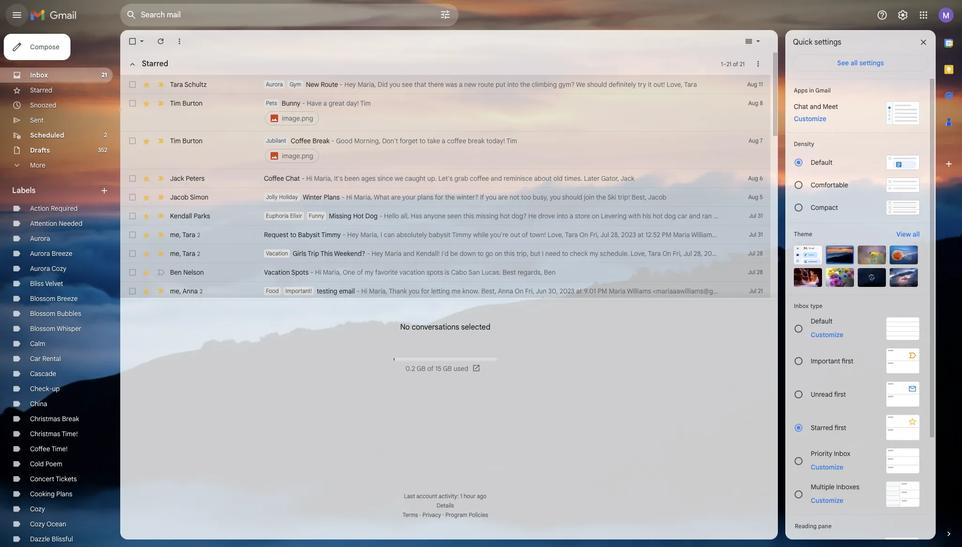 Task type: describe. For each thing, give the bounding box(es) containing it.
0 vertical spatial best,
[[632, 193, 647, 202]]

tim down tara schultz
[[170, 99, 181, 108]]

important
[[811, 357, 841, 365]]

- right dog
[[380, 212, 383, 220]]

time! for christmas time!
[[62, 430, 78, 439]]

tara up ben nelson
[[182, 249, 195, 258]]

schultz
[[185, 80, 207, 89]]

the right all
[[854, 212, 864, 220]]

tara down 12:52
[[648, 250, 661, 258]]

into for put
[[508, 80, 519, 89]]

0 horizontal spatial since
[[378, 174, 393, 183]]

pets
[[266, 100, 277, 107]]

a right take
[[442, 137, 446, 145]]

important according to google magic. switch for aug 5
[[156, 193, 165, 202]]

dog?
[[512, 212, 527, 220]]

tim right today!
[[507, 137, 517, 145]]

- right weekend?
[[367, 250, 370, 258]]

starred link
[[30, 86, 52, 94]]

aug for aug 11
[[748, 81, 758, 88]]

jul up vacation girls trip this weekend? - hey maria and kendall! i'd be down to go on this trip, but i need to check my schedule. love, tara on fri, jul 28, 2023 at 12:35 pm maria williams <mariaaawilliams@gmail.com> wrote: hey tara
[[601, 231, 609, 239]]

day!
[[346, 99, 359, 108]]

row containing kendall parks
[[120, 207, 905, 226]]

calm link
[[30, 340, 45, 348]]

lucas.
[[482, 268, 501, 277]]

1 , from the top
[[179, 231, 181, 239]]

all for see
[[851, 59, 858, 67]]

2 row from the top
[[120, 94, 771, 132]]

quick settings element
[[793, 38, 842, 55]]

a right was
[[459, 80, 463, 89]]

2 with from the left
[[731, 212, 743, 220]]

terms
[[403, 512, 418, 519]]

aug 6
[[749, 175, 763, 182]]

8 row from the top
[[120, 244, 939, 263]]

times.
[[565, 174, 583, 183]]

0 vertical spatial williams
[[692, 231, 716, 239]]

plans
[[418, 193, 434, 202]]

a right have
[[324, 99, 327, 108]]

vacation spots - hi maria, one of my favorite vacation spots is cabo san lucas. best regards, ben
[[264, 268, 556, 277]]

0 vertical spatial <mariaaawilliams@gmail.com>
[[717, 231, 808, 239]]

pane
[[819, 523, 832, 530]]

advanced search options image
[[436, 5, 455, 24]]

compose
[[30, 43, 59, 51]]

and right the car
[[689, 212, 701, 220]]

testing email - hi maria, thank you for letting me know. best, anna on fri, jun 30, 2023 at 9:01 pm maria williams <mariaaawilliams@gmail.com> wrote: hi this is a test
[[317, 287, 808, 296]]

burton for coffee
[[182, 137, 203, 145]]

2 me , tara 2 from the top
[[170, 249, 200, 258]]

can
[[384, 231, 395, 239]]

aug 5
[[749, 194, 763, 201]]

refresh image
[[156, 37, 165, 46]]

2 horizontal spatial pm
[[745, 250, 755, 258]]

cozy link
[[30, 505, 45, 514]]

winter
[[303, 193, 322, 202]]

jul down the car
[[684, 250, 692, 258]]

labels navigation
[[0, 30, 120, 548]]

2 horizontal spatial williams
[[775, 250, 799, 258]]

2 ben from the left
[[544, 268, 556, 277]]

you're
[[490, 231, 509, 239]]

1 horizontal spatial 28,
[[694, 250, 703, 258]]

2 vertical spatial on
[[515, 287, 524, 296]]

1 vertical spatial love,
[[548, 231, 564, 239]]

christmas break
[[30, 415, 79, 423]]

customize button for chat and meet
[[789, 113, 832, 125]]

0 horizontal spatial wrote:
[[745, 287, 764, 296]]

love, for check
[[631, 250, 647, 258]]

inbox link
[[30, 71, 48, 79]]

2 vertical spatial this
[[772, 287, 783, 296]]

snoozed link
[[30, 101, 56, 110]]

town!
[[530, 231, 546, 239]]

ski
[[608, 193, 617, 202]]

bliss velvet link
[[30, 280, 63, 288]]

pets bunny - have a great day! tim
[[266, 99, 371, 108]]

last account activity: 1 hour ago details terms · privacy · program policies
[[403, 493, 488, 519]]

1 horizontal spatial pm
[[662, 231, 672, 239]]

1 ben from the left
[[170, 268, 182, 277]]

but
[[530, 250, 541, 258]]

7 row from the top
[[120, 226, 911, 244]]

cell for aug 8
[[264, 99, 724, 127]]

2 timmy from the left
[[452, 231, 472, 239]]

love, for try
[[667, 80, 683, 89]]

21 inside labels navigation
[[102, 71, 107, 78]]

all,
[[401, 212, 409, 220]]

cozy for cozy link
[[30, 505, 45, 514]]

1 vertical spatial wrote:
[[893, 250, 911, 258]]

hour
[[464, 493, 476, 500]]

attention needed link
[[30, 219, 82, 228]]

28 for eighth row
[[757, 250, 763, 257]]

0 vertical spatial for
[[435, 193, 444, 202]]

1 horizontal spatial on
[[580, 231, 588, 239]]

starred for the starred link
[[30, 86, 52, 94]]

view
[[897, 230, 911, 239]]

0 horizontal spatial is
[[445, 268, 450, 277]]

regards,
[[518, 268, 543, 277]]

main menu image
[[11, 9, 23, 21]]

reading
[[795, 523, 817, 530]]

hi down been at the top of the page
[[346, 193, 352, 202]]

1 jul 28 from the top
[[748, 250, 763, 257]]

break
[[468, 137, 485, 145]]

0 horizontal spatial on
[[495, 250, 502, 258]]

gmail
[[816, 87, 831, 94]]

schedule.
[[600, 250, 629, 258]]

aug 7
[[749, 137, 763, 144]]

action required link
[[30, 204, 78, 213]]

test
[[797, 287, 808, 296]]

customize for multiple inboxes
[[811, 497, 844, 505]]

1 horizontal spatial wrote:
[[810, 231, 828, 239]]

jul down lot
[[749, 231, 757, 238]]

maria right 12:35 in the right top of the page
[[757, 250, 773, 258]]

2 vertical spatial <mariaaawilliams@gmail.com>
[[653, 287, 744, 296]]

dazzle
[[30, 535, 50, 544]]

2 gb from the left
[[443, 365, 452, 373]]

be
[[450, 250, 458, 258]]

1 me , tara 2 from the top
[[170, 231, 200, 239]]

put
[[496, 80, 506, 89]]

me , anna 2
[[170, 287, 203, 295]]

hey up "day!"
[[345, 80, 356, 89]]

- up winter
[[302, 174, 305, 183]]

maria, for one
[[323, 268, 341, 277]]

new
[[306, 80, 319, 89]]

aug 11
[[748, 81, 763, 88]]

, for vacation girls trip this weekend? - hey maria and kendall! i'd be down to go on this trip, but i need to check my schedule. love, tara on fri, jul 28, 2023 at 12:35 pm maria williams <mariaaawilliams@gmail.com> wrote: hey tara
[[179, 249, 181, 258]]

tara up check
[[565, 231, 578, 239]]

1 timmy from the left
[[322, 231, 341, 239]]

2 vertical spatial fri,
[[525, 287, 535, 296]]

aug for aug 7
[[749, 137, 759, 144]]

route
[[478, 80, 494, 89]]

about
[[534, 174, 552, 183]]

inbox type
[[794, 303, 823, 310]]

blossom for blossom whisper
[[30, 325, 55, 333]]

you right did
[[390, 80, 400, 89]]

tara left schultz
[[170, 80, 183, 89]]

join
[[584, 193, 595, 202]]

1 horizontal spatial my
[[590, 250, 599, 258]]

too
[[521, 193, 531, 202]]

customize for default
[[811, 331, 844, 339]]

privacy
[[423, 512, 441, 519]]

required
[[51, 204, 78, 213]]

car
[[678, 212, 688, 220]]

maria, down dog
[[361, 231, 379, 239]]

tara right out!
[[684, 80, 697, 89]]

no
[[400, 323, 410, 332]]

2 are from the left
[[498, 193, 508, 202]]

to right need
[[562, 250, 568, 258]]

attention needed
[[30, 219, 82, 228]]

1 horizontal spatial is
[[785, 287, 790, 296]]

hey up favorite at left
[[372, 250, 383, 258]]

that
[[414, 80, 427, 89]]

starred inside button
[[142, 59, 168, 69]]

shirts.
[[826, 212, 844, 220]]

dog
[[366, 212, 378, 220]]

jul up jul 21
[[748, 269, 756, 276]]

food
[[266, 288, 279, 295]]

vacation
[[400, 268, 425, 277]]

lot
[[750, 212, 758, 220]]

dog
[[665, 212, 676, 220]]

of right out
[[522, 231, 528, 239]]

cabo
[[451, 268, 467, 277]]

1 with from the left
[[629, 212, 641, 220]]

maria, for did
[[358, 80, 376, 89]]

2 vertical spatial inbox
[[834, 450, 851, 458]]

12:35
[[729, 250, 744, 258]]

you right busy,
[[550, 193, 561, 202]]

spots
[[427, 268, 443, 277]]

jacob simon
[[170, 193, 209, 202]]

2 for 'important mainly because it was sent directly to you.' switch related to vacation girls trip this weekend? - hey maria and kendall! i'd be down to go on this trip, but i need to check my schedule. love, tara on fri, jul 28, 2023 at 12:35 pm maria williams <mariaaawilliams@gmail.com> wrote: hey tara
[[197, 250, 200, 257]]

2 kendall from the left
[[883, 212, 905, 220]]

email
[[339, 287, 355, 296]]

starred button
[[123, 55, 172, 74]]

2 hot from the left
[[653, 212, 663, 220]]

aurora cozy
[[30, 265, 66, 273]]

2 horizontal spatial on
[[663, 250, 672, 258]]

0 vertical spatial this
[[463, 212, 474, 220]]

1 vertical spatial should
[[563, 193, 583, 202]]

burton for bunny
[[182, 99, 203, 108]]

to left the go
[[478, 250, 484, 258]]

0 horizontal spatial my
[[365, 268, 374, 277]]

row containing jack peters
[[120, 169, 771, 188]]

missing hot dog - hello all, has anyone seen this missing hot dog? he drove into a store on levering with his hot dog car and ran away with a lot of complex patterned shirts. all the best, kendall
[[329, 212, 905, 220]]

all
[[845, 212, 853, 220]]

maria down the car
[[673, 231, 690, 239]]

- up missing
[[342, 193, 345, 202]]

aug for aug 5
[[749, 194, 759, 201]]

2 horizontal spatial 2023
[[705, 250, 719, 258]]

2 vertical spatial 2023
[[560, 287, 575, 296]]

of right one
[[357, 268, 363, 277]]

5
[[760, 194, 763, 201]]

tara down the view all 'button'
[[926, 250, 939, 258]]

tim up jack peters
[[170, 137, 181, 145]]

1 important mainly because it was sent directly to you. switch from the top
[[156, 230, 165, 240]]

maria down can
[[385, 250, 402, 258]]

- left have
[[302, 99, 305, 108]]

image.png for bunny
[[282, 114, 313, 123]]

0 vertical spatial 28,
[[611, 231, 620, 239]]

theme
[[794, 231, 813, 238]]

density
[[794, 141, 815, 148]]

1 vertical spatial fri,
[[673, 250, 682, 258]]

hey left tara,
[[830, 231, 841, 239]]

chat inside chat and meet customize
[[794, 102, 809, 111]]

tim right "day!"
[[360, 99, 371, 108]]

you right if
[[486, 193, 497, 202]]

aurora inside row
[[266, 81, 283, 88]]

aurora breeze
[[30, 250, 72, 258]]

break inside cell
[[313, 137, 330, 145]]

attention
[[30, 219, 57, 228]]

0 horizontal spatial best,
[[482, 287, 497, 296]]

we
[[576, 80, 586, 89]]

0 horizontal spatial pm
[[598, 287, 608, 296]]

a left the test
[[791, 287, 795, 296]]

0 vertical spatial cozy
[[52, 265, 66, 273]]

aurora breeze link
[[30, 250, 72, 258]]

2 jul 31 from the top
[[749, 231, 763, 238]]

inbox for inbox type
[[794, 303, 809, 310]]

was
[[446, 80, 457, 89]]

peters
[[186, 174, 205, 183]]

1 vertical spatial coffee
[[470, 174, 489, 183]]

tim burton for coffee
[[170, 137, 203, 145]]

0 vertical spatial at
[[638, 231, 644, 239]]

a left store
[[570, 212, 574, 220]]

first for starred first
[[835, 424, 847, 432]]

gmail image
[[30, 6, 81, 24]]

tara down kendall parks on the top of page
[[182, 231, 195, 239]]

jul left hi
[[749, 288, 757, 295]]

the left 'ski'
[[596, 193, 606, 202]]

0 vertical spatial 2023
[[622, 231, 636, 239]]

plans inside labels navigation
[[56, 490, 72, 499]]

1 horizontal spatial since
[[895, 231, 911, 239]]

comfortable
[[811, 181, 849, 189]]

aug 8
[[749, 100, 763, 107]]

breeze for blossom breeze
[[57, 295, 78, 303]]

1 horizontal spatial fri,
[[590, 231, 599, 239]]

this
[[321, 250, 333, 258]]

of right lot
[[760, 212, 766, 220]]

2 vertical spatial williams
[[627, 287, 651, 296]]

the left winter?
[[445, 193, 455, 202]]

0 horizontal spatial at
[[576, 287, 582, 296]]

1 vertical spatial <mariaaawilliams@gmail.com>
[[801, 250, 891, 258]]

maria, left what
[[354, 193, 373, 202]]

see
[[402, 80, 413, 89]]

elixir
[[290, 212, 302, 219]]

- right spots
[[311, 268, 314, 277]]

has
[[411, 212, 422, 220]]

best,
[[866, 212, 881, 220]]

you right thank
[[409, 287, 420, 296]]

concert tickets
[[30, 475, 77, 484]]

352
[[98, 147, 107, 154]]

- down missing
[[343, 231, 346, 239]]

- left good
[[331, 137, 335, 145]]

levering
[[601, 212, 627, 220]]

main content containing starred
[[120, 30, 939, 548]]

me for 'important mainly because it was sent directly to you.' switch for testing email - hi maria, thank you for letting me know. best, anna on fri, jun 30, 2023 at 9:01 pm maria williams <mariaaawilliams@gmail.com> wrote: hi this is a test
[[170, 287, 179, 295]]



Task type: locate. For each thing, give the bounding box(es) containing it.
1 gb from the left
[[417, 365, 426, 373]]

customize down meet
[[794, 115, 827, 123]]

try
[[638, 80, 647, 89]]

2 image.png from the top
[[282, 152, 313, 160]]

missing
[[476, 212, 499, 220]]

2 blossom from the top
[[30, 310, 55, 318]]

0 vertical spatial all
[[851, 59, 858, 67]]

1 31 from the top
[[758, 212, 763, 219]]

2
[[104, 132, 107, 139], [197, 231, 200, 239], [197, 250, 200, 257], [200, 288, 203, 295]]

1 horizontal spatial timmy
[[452, 231, 472, 239]]

chat and meet customize
[[794, 102, 838, 123]]

this left trip,
[[504, 250, 515, 258]]

0 horizontal spatial starred
[[30, 86, 52, 94]]

1 horizontal spatial should
[[587, 80, 607, 89]]

car rental
[[30, 355, 61, 363]]

vacation for vacation girls trip this weekend? - hey maria and kendall! i'd be down to go on this trip, but i need to check my schedule. love, tara on fri, jul 28, 2023 at 12:35 pm maria williams <mariaaawilliams@gmail.com> wrote: hey tara
[[266, 250, 288, 257]]

my left favorite at left
[[365, 268, 374, 277]]

0 vertical spatial 1
[[721, 60, 723, 67]]

coffee for time!
[[30, 445, 50, 454]]

0 horizontal spatial love,
[[548, 231, 564, 239]]

1 christmas from the top
[[30, 415, 60, 423]]

best,
[[632, 193, 647, 202], [482, 287, 497, 296]]

1 vertical spatial my
[[365, 268, 374, 277]]

2 default from the top
[[811, 317, 833, 326]]

aug for aug 8
[[749, 100, 759, 107]]

definitely
[[609, 80, 636, 89]]

0 vertical spatial blossom
[[30, 295, 55, 303]]

1 row from the top
[[120, 75, 771, 94]]

tim burton up jack peters
[[170, 137, 203, 145]]

1 inside starred tab panel
[[721, 60, 723, 67]]

2023
[[622, 231, 636, 239], [705, 250, 719, 258], [560, 287, 575, 296]]

0 vertical spatial jul 31
[[749, 212, 763, 219]]

first for important first
[[842, 357, 854, 365]]

important mainly because it was sent directly to you. switch for vacation girls trip this weekend? - hey maria and kendall! i'd be down to go on this trip, but i need to check my schedule. love, tara on fri, jul 28, 2023 at 12:35 pm maria williams <mariaaawilliams@gmail.com> wrote: hey tara
[[156, 249, 165, 259]]

0 vertical spatial tim burton
[[170, 99, 203, 108]]

wrote: left hi
[[745, 287, 764, 296]]

coffee right jubilant
[[291, 137, 311, 145]]

2 christmas from the top
[[30, 430, 60, 439]]

maria, left did
[[358, 80, 376, 89]]

1 28 from the top
[[757, 250, 763, 257]]

cell containing coffee break
[[264, 136, 724, 165]]

2 horizontal spatial inbox
[[834, 450, 851, 458]]

route
[[321, 80, 338, 89]]

1 image.png from the top
[[282, 114, 313, 123]]

chat inside starred tab panel
[[286, 174, 300, 183]]

customize inside chat and meet customize
[[794, 115, 827, 123]]

jubilant coffee break - good morning, don't forget to take a coffee break today! tim
[[266, 137, 517, 145]]

row containing ben nelson
[[120, 263, 771, 282]]

important according to google magic. switch
[[156, 80, 165, 89], [156, 99, 165, 108], [156, 136, 165, 146], [156, 174, 165, 183], [156, 193, 165, 202], [156, 212, 165, 221]]

all inside button
[[851, 59, 858, 67]]

aug for aug 6
[[749, 175, 759, 182]]

old
[[554, 174, 563, 183]]

burton up peters
[[182, 137, 203, 145]]

there
[[428, 80, 444, 89]]

row containing jacob simon
[[120, 188, 771, 207]]

row
[[120, 75, 771, 94], [120, 94, 771, 132], [120, 132, 771, 169], [120, 169, 771, 188], [120, 188, 771, 207], [120, 207, 905, 226], [120, 226, 911, 244], [120, 244, 939, 263], [120, 263, 771, 282], [120, 282, 808, 301]]

it
[[648, 80, 652, 89]]

unread first
[[811, 390, 846, 399]]

vacation down the request
[[266, 250, 288, 257]]

inbox type element
[[794, 303, 920, 310]]

blossom up calm
[[30, 325, 55, 333]]

1 vertical spatial starred
[[30, 86, 52, 94]]

1 vertical spatial breeze
[[57, 295, 78, 303]]

28 for row containing ben nelson
[[757, 269, 763, 276]]

0 vertical spatial cell
[[264, 99, 724, 127]]

labels heading
[[12, 186, 100, 196]]

2 vertical spatial blossom
[[30, 325, 55, 333]]

trip!
[[618, 193, 630, 202]]

0 vertical spatial should
[[587, 80, 607, 89]]

snoozed
[[30, 101, 56, 110]]

1 default from the top
[[811, 158, 833, 167]]

is left cabo
[[445, 268, 450, 277]]

9 row from the top
[[120, 263, 771, 282]]

1 vertical spatial ,
[[179, 249, 181, 258]]

1 horizontal spatial starred
[[142, 59, 168, 69]]

2 horizontal spatial coffee
[[291, 137, 311, 145]]

tim burton
[[170, 99, 203, 108], [170, 137, 203, 145]]

2 vertical spatial coffee
[[30, 445, 50, 454]]

more
[[30, 161, 45, 170]]

28,
[[611, 231, 620, 239], [694, 250, 703, 258]]

tab list
[[936, 30, 963, 514]]

2 important according to google magic. switch from the top
[[156, 99, 165, 108]]

1 vertical spatial 28
[[757, 269, 763, 276]]

1 jack from the left
[[170, 174, 184, 183]]

all inside 'button'
[[913, 230, 920, 239]]

williams
[[692, 231, 716, 239], [775, 250, 799, 258], [627, 287, 651, 296]]

christmas up coffee time! link
[[30, 430, 60, 439]]

bliss
[[30, 280, 44, 288]]

first for unread first
[[835, 390, 846, 399]]

28
[[757, 250, 763, 257], [757, 269, 763, 276]]

0 horizontal spatial all
[[851, 59, 858, 67]]

hi
[[765, 287, 771, 296]]

1 are from the left
[[391, 193, 401, 202]]

5 row from the top
[[120, 188, 771, 207]]

coffee time! link
[[30, 445, 68, 454]]

1 horizontal spatial kendall
[[883, 212, 905, 220]]

1 vertical spatial cell
[[264, 136, 724, 165]]

2 for 1st 'important mainly because it was sent directly to you.' switch
[[197, 231, 200, 239]]

1 vertical spatial plans
[[56, 490, 72, 499]]

0 horizontal spatial inbox
[[30, 71, 48, 79]]

2 burton from the top
[[182, 137, 203, 145]]

china
[[30, 400, 47, 408]]

0 horizontal spatial i
[[381, 231, 382, 239]]

i
[[381, 231, 382, 239], [859, 231, 861, 239], [542, 250, 544, 258]]

customize for priority inbox
[[811, 463, 844, 472]]

1 vertical spatial tim burton
[[170, 137, 203, 145]]

2 31 from the top
[[758, 231, 763, 238]]

all right "see"
[[851, 59, 858, 67]]

love,
[[667, 80, 683, 89], [548, 231, 564, 239], [631, 250, 647, 258]]

2 tim burton from the top
[[170, 137, 203, 145]]

1 vertical spatial 1
[[460, 493, 462, 500]]

0 horizontal spatial anna
[[183, 287, 198, 295]]

28 right 12:35 in the right top of the page
[[757, 250, 763, 257]]

2 vertical spatial first
[[835, 424, 847, 432]]

starred up the snoozed link
[[30, 86, 52, 94]]

selected
[[461, 323, 491, 332]]

1 vertical spatial important mainly because it was sent directly to you. switch
[[156, 249, 165, 259]]

aurora down attention
[[30, 235, 50, 243]]

0 vertical spatial fri,
[[590, 231, 599, 239]]

me for 1st 'important mainly because it was sent directly to you.' switch
[[170, 231, 179, 239]]

jul 28 right 12:35 in the right top of the page
[[748, 250, 763, 257]]

anna down the "best" at right
[[498, 287, 513, 296]]

settings inside quick settings element
[[815, 38, 842, 47]]

view all button
[[891, 229, 926, 240]]

- right route
[[340, 80, 343, 89]]

1 vertical spatial at
[[721, 250, 727, 258]]

coffee for chat
[[264, 174, 284, 183]]

williams down theme element
[[775, 250, 799, 258]]

1 horizontal spatial anna
[[498, 287, 513, 296]]

0 vertical spatial love,
[[667, 80, 683, 89]]

0 vertical spatial plans
[[324, 193, 340, 202]]

inbox inside labels navigation
[[30, 71, 48, 79]]

of right –
[[733, 60, 739, 67]]

2 vertical spatial wrote:
[[745, 287, 764, 296]]

0 horizontal spatial gb
[[417, 365, 426, 373]]

1 vertical spatial since
[[895, 231, 911, 239]]

for
[[435, 193, 444, 202], [421, 287, 430, 296]]

search mail image
[[123, 7, 140, 24]]

customize button down meet
[[789, 113, 832, 125]]

hi for chat
[[306, 174, 312, 183]]

vacation up food
[[264, 268, 290, 277]]

starred for starred first
[[811, 424, 833, 432]]

2 vertical spatial important mainly because it was sent directly to you. switch
[[156, 287, 165, 296]]

christmas down the "china"
[[30, 415, 60, 423]]

should left join
[[563, 193, 583, 202]]

important according to google magic. switch for aug 6
[[156, 174, 165, 183]]

0 horizontal spatial this
[[463, 212, 474, 220]]

not important switch
[[156, 268, 165, 277]]

type
[[811, 303, 823, 310]]

0 horizontal spatial coffee
[[30, 445, 50, 454]]

theme element
[[794, 230, 813, 239]]

28, left 12:35 in the right top of the page
[[694, 250, 703, 258]]

2 horizontal spatial fri,
[[673, 250, 682, 258]]

maria, for it's
[[314, 174, 333, 183]]

main content
[[120, 30, 939, 548]]

vacation
[[266, 250, 288, 257], [264, 268, 290, 277]]

am
[[862, 231, 871, 239]]

and up vacation spots - hi maria, one of my favorite vacation spots is cabo san lucas. best regards, ben
[[403, 250, 415, 258]]

customize button for priority inbox
[[806, 462, 849, 473]]

0 vertical spatial into
[[508, 80, 519, 89]]

1 horizontal spatial 1
[[721, 60, 723, 67]]

tim burton for bunny
[[170, 99, 203, 108]]

21
[[727, 60, 732, 67], [740, 60, 745, 67], [102, 71, 107, 78], [758, 288, 763, 295]]

2 28 from the top
[[757, 269, 763, 276]]

williams down schedule.
[[627, 287, 651, 296]]

blossom whisper link
[[30, 325, 81, 333]]

cell up today!
[[264, 99, 724, 127]]

in
[[810, 87, 814, 94]]

aug left 6
[[749, 175, 759, 182]]

2023 down missing hot dog - hello all, has anyone seen this missing hot dog? he drove into a store on levering with his hot dog car and ran away with a lot of complex patterned shirts. all the best, kendall
[[622, 231, 636, 239]]

display density element
[[794, 141, 920, 148]]

1 · from the left
[[420, 512, 421, 519]]

aurora for aurora cozy
[[30, 265, 50, 273]]

my
[[590, 250, 599, 258], [365, 268, 374, 277]]

1 vertical spatial break
[[62, 415, 79, 423]]

pm right 12:35 in the right top of the page
[[745, 250, 755, 258]]

coffee up cold
[[30, 445, 50, 454]]

cascade link
[[30, 370, 56, 378]]

2 vertical spatial at
[[576, 287, 582, 296]]

follow link to manage storage image
[[472, 364, 482, 374]]

0 horizontal spatial kendall
[[170, 212, 192, 220]]

ocean
[[47, 520, 66, 529]]

, for testing email - hi maria, thank you for letting me know. best, anna on fri, jun 30, 2023 at 9:01 pm maria williams <mariaaawilliams@gmail.com> wrote: hi this is a test
[[179, 287, 181, 295]]

important according to google magic. switch for jul 31
[[156, 212, 165, 221]]

6 important according to google magic. switch from the top
[[156, 212, 165, 221]]

0 horizontal spatial timmy
[[322, 231, 341, 239]]

customize button for multiple inboxes
[[806, 495, 849, 506]]

1 vertical spatial 28,
[[694, 250, 703, 258]]

1 cell from the top
[[264, 99, 724, 127]]

0 vertical spatial on
[[592, 212, 600, 220]]

first right unread
[[835, 390, 846, 399]]

· down details
[[443, 512, 444, 519]]

check-up link
[[30, 385, 60, 393]]

jul 31 down aug 5
[[749, 212, 763, 219]]

wrote: down 'view'
[[893, 250, 911, 258]]

0 vertical spatial jul 28
[[748, 250, 763, 257]]

row containing tara schultz
[[120, 75, 771, 94]]

jul 28 up jul 21
[[748, 269, 763, 276]]

important according to google magic. switch for aug 7
[[156, 136, 165, 146]]

1 vertical spatial burton
[[182, 137, 203, 145]]

to left take
[[420, 137, 426, 145]]

blossom for blossom bubbles
[[30, 310, 55, 318]]

fri, up vacation girls trip this weekend? - hey maria and kendall! i'd be down to go on this trip, but i need to check my schedule. love, tara on fri, jul 28, 2023 at 12:35 pm maria williams <mariaaawilliams@gmail.com> wrote: hey tara
[[590, 231, 599, 239]]

3 row from the top
[[120, 132, 771, 169]]

fri, left the jun
[[525, 287, 535, 296]]

blossom
[[30, 295, 55, 303], [30, 310, 55, 318], [30, 325, 55, 333]]

my right check
[[590, 250, 599, 258]]

image.png for coffee
[[282, 152, 313, 160]]

sent link
[[30, 116, 44, 125]]

inbox section options image
[[754, 59, 763, 69]]

coffee
[[447, 137, 466, 145], [470, 174, 489, 183]]

jubilant
[[266, 137, 286, 144]]

1 blossom from the top
[[30, 295, 55, 303]]

customize button up important
[[806, 329, 849, 341]]

cell containing bunny
[[264, 99, 724, 127]]

are
[[391, 193, 401, 202], [498, 193, 508, 202]]

labels
[[12, 186, 36, 196]]

christmas for christmas time!
[[30, 430, 60, 439]]

plans right winter
[[324, 193, 340, 202]]

3 important mainly because it was sent directly to you. switch from the top
[[156, 287, 165, 296]]

2 important mainly because it was sent directly to you. switch from the top
[[156, 249, 165, 259]]

0 vertical spatial since
[[378, 174, 393, 183]]

aurora for aurora link
[[30, 235, 50, 243]]

hi up winter
[[306, 174, 312, 183]]

settings inside the see all settings button
[[860, 59, 884, 67]]

to left babysit on the left top of page
[[290, 231, 296, 239]]

2 , from the top
[[179, 249, 181, 258]]

hi for spots
[[315, 268, 321, 277]]

important mainly because it was sent directly to you. switch
[[156, 230, 165, 240], [156, 249, 165, 259], [156, 287, 165, 296]]

ben right not important 'switch'
[[170, 268, 182, 277]]

starred inside labels navigation
[[30, 86, 52, 94]]

pm
[[662, 231, 672, 239], [745, 250, 755, 258], [598, 287, 608, 296]]

on down dog at the top of the page
[[663, 250, 672, 258]]

support image
[[877, 9, 888, 21]]

1 vertical spatial jul 31
[[749, 231, 763, 238]]

you
[[390, 80, 400, 89], [486, 193, 497, 202], [550, 193, 561, 202], [409, 287, 420, 296]]

0 vertical spatial my
[[590, 250, 599, 258]]

1 horizontal spatial best,
[[632, 193, 647, 202]]

4 row from the top
[[120, 169, 771, 188]]

blissful
[[52, 535, 73, 544]]

and inside chat and meet customize
[[810, 102, 822, 111]]

on right the go
[[495, 250, 502, 258]]

0 vertical spatial breeze
[[52, 250, 72, 258]]

jul right 12:35 in the right top of the page
[[748, 250, 756, 257]]

1 vertical spatial on
[[495, 250, 502, 258]]

1 vertical spatial 31
[[758, 231, 763, 238]]

cozy down 'cooking'
[[30, 505, 45, 514]]

None search field
[[120, 4, 459, 26]]

2 jul 28 from the top
[[748, 269, 763, 276]]

2 vertical spatial cozy
[[30, 520, 45, 529]]

6 row from the top
[[120, 207, 905, 226]]

policies
[[469, 512, 488, 519]]

into for drove
[[557, 212, 568, 220]]

maria, for thank
[[369, 287, 388, 296]]

away
[[714, 212, 729, 220]]

time! for coffee time!
[[52, 445, 68, 454]]

0 vertical spatial christmas
[[30, 415, 60, 423]]

toggle split pane mode image
[[744, 37, 754, 46]]

coffee inside cell
[[291, 137, 311, 145]]

1 vertical spatial christmas
[[30, 430, 60, 439]]

Search mail text field
[[141, 10, 414, 20]]

1 horizontal spatial love,
[[631, 250, 647, 258]]

inbox for inbox
[[30, 71, 48, 79]]

important mainly because it was sent directly to you. switch for testing email - hi maria, thank you for letting me know. best, anna on fri, jun 30, 2023 at 9:01 pm maria williams <mariaaawilliams@gmail.com> wrote: hi this is a test
[[156, 287, 165, 296]]

me up ben nelson
[[170, 249, 179, 258]]

2023 left 12:35 in the right top of the page
[[705, 250, 719, 258]]

1 burton from the top
[[182, 99, 203, 108]]

jolly holiday winter plans - hi maria, what are your plans for the winter? if you are not too busy, you should join the ski trip! best, jacob
[[266, 193, 667, 202]]

bubbles
[[57, 310, 81, 318]]

2 horizontal spatial at
[[721, 250, 727, 258]]

1 tim burton from the top
[[170, 99, 203, 108]]

coffee inside cell
[[447, 137, 466, 145]]

1 horizontal spatial break
[[313, 137, 330, 145]]

1 jacob from the left
[[170, 193, 189, 202]]

cell
[[264, 99, 724, 127], [264, 136, 724, 165]]

wrote: down patterned
[[810, 231, 828, 239]]

hi for email
[[361, 287, 368, 296]]

hey down view all
[[913, 250, 924, 258]]

important according to google magic. switch for aug 11
[[156, 80, 165, 89]]

12:52
[[646, 231, 661, 239]]

0 horizontal spatial hot
[[500, 212, 510, 220]]

cooking plans link
[[30, 490, 72, 499]]

jun
[[536, 287, 547, 296]]

best
[[503, 268, 516, 277]]

4 important according to google magic. switch from the top
[[156, 174, 165, 183]]

me for 'important mainly because it was sent directly to you.' switch related to vacation girls trip this weekend? - hey maria and kendall! i'd be down to go on this trip, but i need to check my schedule. love, tara on fri, jul 28, 2023 at 12:35 pm maria williams <mariaaawilliams@gmail.com> wrote: hey tara
[[170, 249, 179, 258]]

0 vertical spatial 28
[[757, 250, 763, 257]]

while
[[473, 231, 489, 239]]

aurora for aurora breeze
[[30, 250, 50, 258]]

apps
[[794, 87, 808, 94]]

1 horizontal spatial at
[[638, 231, 644, 239]]

me , tara 2 down kendall parks on the top of page
[[170, 231, 200, 239]]

poem
[[46, 460, 62, 469]]

2 cell from the top
[[264, 136, 724, 165]]

pm right 9:01
[[598, 287, 608, 296]]

cooking plans
[[30, 490, 72, 499]]

activity:
[[439, 493, 459, 500]]

3 blossom from the top
[[30, 325, 55, 333]]

since left we
[[378, 174, 393, 183]]

1 left hour
[[460, 493, 462, 500]]

of left 15
[[428, 365, 434, 373]]

me down ben nelson
[[170, 287, 179, 295]]

3 , from the top
[[179, 287, 181, 295]]

cold poem
[[30, 460, 62, 469]]

2 horizontal spatial i
[[859, 231, 861, 239]]

1 vertical spatial for
[[421, 287, 430, 296]]

1 horizontal spatial coffee
[[470, 174, 489, 183]]

cell for aug 7
[[264, 136, 724, 165]]

jul down aug 5
[[749, 212, 757, 219]]

settings right "see"
[[860, 59, 884, 67]]

important according to google magic. switch for aug 8
[[156, 99, 165, 108]]

jul 28
[[748, 250, 763, 257], [748, 269, 763, 276]]

1 vertical spatial williams
[[775, 250, 799, 258]]

0 vertical spatial coffee
[[447, 137, 466, 145]]

a left lot
[[745, 212, 749, 220]]

customize button for default
[[806, 329, 849, 341]]

1 horizontal spatial williams
[[692, 231, 716, 239]]

all right 'view'
[[913, 230, 920, 239]]

chat up holiday
[[286, 174, 300, 183]]

2 down parks
[[197, 231, 200, 239]]

vacation for vacation spots - hi maria, one of my favorite vacation spots is cabo san lucas. best regards, ben
[[264, 268, 290, 277]]

3 important according to google magic. switch from the top
[[156, 136, 165, 146]]

reading pane element
[[795, 523, 919, 530]]

cozy for cozy ocean
[[30, 520, 45, 529]]

10 row from the top
[[120, 282, 808, 301]]

the left climbing
[[520, 80, 530, 89]]

31 right lot
[[758, 212, 763, 219]]

kendall right best,
[[883, 212, 905, 220]]

0 horizontal spatial 1
[[460, 493, 462, 500]]

aurora link
[[30, 235, 50, 243]]

blossom whisper
[[30, 325, 81, 333]]

1 inside last account activity: 1 hour ago details terms · privacy · program policies
[[460, 493, 462, 500]]

coffee inside labels navigation
[[30, 445, 50, 454]]

1 vertical spatial inbox
[[794, 303, 809, 310]]

aurora up bliss
[[30, 265, 50, 273]]

break inside labels navigation
[[62, 415, 79, 423]]

0 vertical spatial me , tara 2
[[170, 231, 200, 239]]

1 horizontal spatial on
[[592, 212, 600, 220]]

2 horizontal spatial starred
[[811, 424, 833, 432]]

· right terms link
[[420, 512, 421, 519]]

1 jul 31 from the top
[[749, 212, 763, 219]]

scheduled
[[30, 131, 64, 140]]

aug left 5
[[749, 194, 759, 201]]

settings image
[[898, 9, 909, 21]]

1 important according to google magic. switch from the top
[[156, 80, 165, 89]]

5 important according to google magic. switch from the top
[[156, 193, 165, 202]]

christmas for christmas break
[[30, 415, 60, 423]]

kendall parks
[[170, 212, 210, 220]]

0 horizontal spatial ben
[[170, 268, 182, 277]]

on down the "best" at right
[[515, 287, 524, 296]]

me left know.
[[452, 287, 461, 296]]

2 horizontal spatial love,
[[667, 80, 683, 89]]

jacob left 'simon'
[[170, 193, 189, 202]]

starred tab panel
[[120, 53, 939, 545]]

all for view
[[913, 230, 920, 239]]

starred
[[142, 59, 168, 69], [30, 86, 52, 94], [811, 424, 833, 432]]

details link
[[437, 502, 454, 509]]

1 vertical spatial me , tara 2
[[170, 249, 200, 258]]

2 inside labels navigation
[[104, 132, 107, 139]]

blossom for blossom breeze
[[30, 295, 55, 303]]

euphoria elixir
[[266, 212, 302, 219]]

breeze for aurora breeze
[[52, 250, 72, 258]]

1 kendall from the left
[[170, 212, 192, 220]]

0 vertical spatial wrote:
[[810, 231, 828, 239]]

maria right 9:01
[[609, 287, 626, 296]]

starred down refresh icon
[[142, 59, 168, 69]]

1 vertical spatial coffee
[[264, 174, 284, 183]]

2 for 'important mainly because it was sent directly to you.' switch for testing email - hi maria, thank you for letting me know. best, anna on fri, jun 30, 2023 at 9:01 pm maria williams <mariaaawilliams@gmail.com> wrote: hi this is a test
[[200, 288, 203, 295]]

2 inside me , anna 2
[[200, 288, 203, 295]]

up.
[[428, 174, 437, 183]]

today!
[[487, 137, 505, 145]]

28 up jul 21
[[757, 269, 763, 276]]

see
[[838, 59, 849, 67]]

cozy up "velvet"
[[52, 265, 66, 273]]

- right email
[[357, 287, 360, 296]]

inbox down the test
[[794, 303, 809, 310]]

1 vertical spatial vacation
[[264, 268, 290, 277]]

tickets
[[56, 475, 77, 484]]

9:01
[[584, 287, 596, 296]]

2 · from the left
[[443, 512, 444, 519]]

0 vertical spatial ,
[[179, 231, 181, 239]]

plans inside starred tab panel
[[324, 193, 340, 202]]

best, right know.
[[482, 287, 497, 296]]

aurora up pets
[[266, 81, 283, 88]]

bunny
[[282, 99, 301, 108]]

maria, left thank
[[369, 287, 388, 296]]

hey up weekend?
[[347, 231, 359, 239]]

and left reminisce
[[491, 174, 502, 183]]

default up the comfortable
[[811, 158, 833, 167]]

christmas time! link
[[30, 430, 78, 439]]

2 jack from the left
[[621, 174, 635, 183]]

ben down need
[[544, 268, 556, 277]]

1 vertical spatial this
[[504, 250, 515, 258]]

1 hot from the left
[[500, 212, 510, 220]]

2 jacob from the left
[[648, 193, 667, 202]]

vacation inside vacation girls trip this weekend? - hey maria and kendall! i'd be down to go on this trip, but i need to check my schedule. love, tara on fri, jul 28, 2023 at 12:35 pm maria williams <mariaaawilliams@gmail.com> wrote: hey tara
[[266, 250, 288, 257]]

1 horizontal spatial i
[[542, 250, 544, 258]]

hello
[[384, 212, 399, 220]]

go
[[486, 250, 493, 258]]

2 up nelson
[[197, 250, 200, 257]]

-
[[340, 80, 343, 89], [302, 99, 305, 108], [331, 137, 335, 145], [302, 174, 305, 183], [342, 193, 345, 202], [380, 212, 383, 220], [343, 231, 346, 239], [367, 250, 370, 258], [311, 268, 314, 277], [357, 287, 360, 296]]

me , tara 2
[[170, 231, 200, 239], [170, 249, 200, 258]]

gb right 15
[[443, 365, 452, 373]]



Task type: vqa. For each thing, say whether or not it's contained in the screenshot.
the right timmy
yes



